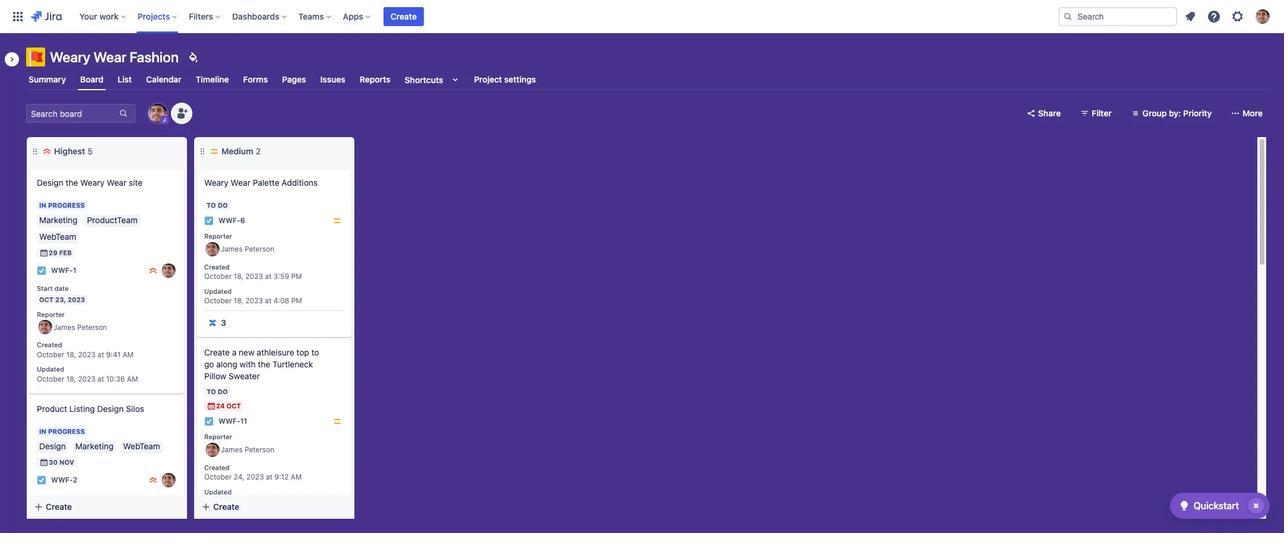 Task type: vqa. For each thing, say whether or not it's contained in the screenshot.
"menu bar" containing All
no



Task type: describe. For each thing, give the bounding box(es) containing it.
in for product listing design silos
[[39, 427, 46, 435]]

to do for weary wear palette additions
[[207, 201, 228, 209]]

the inside create a new athleisure top to go along with the turtleneck pillow sweater
[[258, 359, 270, 369]]

additions
[[282, 178, 318, 188]]

filters button
[[185, 7, 225, 26]]

issues
[[320, 74, 345, 84]]

24, for created october 24, 2023 at 9:12 am
[[234, 473, 244, 482]]

30 november 2023 image
[[39, 458, 49, 467]]

priority
[[1183, 108, 1212, 118]]

more
[[1243, 108, 1263, 118]]

filters
[[189, 11, 213, 21]]

dashboards button
[[229, 7, 291, 26]]

wwf- for 1
[[51, 266, 73, 275]]

medium 2
[[221, 146, 261, 156]]

3:59
[[273, 272, 289, 281]]

at for created october 18, 2023 at 9:41 am
[[98, 350, 104, 359]]

your
[[79, 11, 97, 21]]

5
[[88, 146, 93, 156]]

to for create a new athleisure top to go along with the turtleneck pillow sweater
[[207, 388, 216, 395]]

9:41
[[106, 350, 121, 359]]

2023 down 1
[[68, 295, 85, 303]]

2 for wwf-2
[[73, 476, 77, 485]]

30 nov
[[49, 458, 74, 466]]

a
[[232, 347, 236, 357]]

nov
[[59, 458, 74, 466]]

highest
[[54, 146, 85, 156]]

weary for weary wear palette additions
[[204, 178, 228, 188]]

apps button
[[339, 7, 375, 26]]

share button
[[1019, 104, 1068, 123]]

2 vertical spatial peterson
[[245, 445, 274, 454]]

1 vertical spatial james peterson
[[53, 323, 107, 332]]

work
[[99, 11, 119, 21]]

wwf-11
[[218, 417, 247, 426]]

created october 24, 2023 at 9:12 am
[[204, 463, 302, 482]]

check image
[[1177, 499, 1191, 513]]

2023 for updated october 18, 2023 at 4:08 pm
[[245, 296, 263, 305]]

more button
[[1224, 104, 1270, 123]]

top
[[296, 347, 309, 357]]

to for weary wear palette additions
[[207, 201, 216, 209]]

30
[[49, 458, 58, 466]]

wwf-1 link
[[51, 266, 76, 276]]

timeline link
[[193, 69, 231, 90]]

0 horizontal spatial design
[[37, 178, 63, 188]]

0 vertical spatial james
[[221, 245, 243, 254]]

3 button
[[204, 316, 230, 330]]

shortcuts button
[[402, 69, 465, 90]]

forms link
[[241, 69, 270, 90]]

23, for product
[[55, 505, 66, 513]]

create button inside primary element
[[383, 7, 424, 26]]

summary link
[[26, 69, 68, 90]]

1 vertical spatial james
[[53, 323, 75, 332]]

apps
[[343, 11, 363, 21]]

with
[[240, 359, 256, 369]]

product listing design silos
[[37, 404, 144, 414]]

create button for design the weary wear site
[[27, 496, 187, 518]]

quickstart
[[1194, 500, 1239, 511]]

teams button
[[295, 7, 336, 26]]

18, for october 18, 2023 at 4:08 pm
[[234, 296, 243, 305]]

weary for weary wear fashion
[[50, 49, 90, 65]]

share
[[1038, 108, 1061, 118]]

new
[[239, 347, 254, 357]]

teams
[[298, 11, 324, 21]]

settings image
[[1231, 9, 1245, 23]]

at for updated october 18, 2023 at 4:08 pm
[[265, 296, 271, 305]]

24 oct
[[216, 402, 241, 410]]

calendar link
[[144, 69, 184, 90]]

october for updated october 24, 2023 at 9:12 am
[[204, 497, 232, 506]]

confluence image
[[208, 318, 217, 328]]

your profile and settings image
[[1256, 9, 1270, 23]]

in progress for design
[[39, 201, 85, 209]]

at for created october 24, 2023 at 9:12 am
[[266, 473, 272, 482]]

2 for medium 2
[[256, 146, 261, 156]]

wear for weary wear fashion
[[93, 49, 126, 65]]

filter button
[[1073, 104, 1119, 123]]

reports link
[[357, 69, 393, 90]]

2023 for created october 24, 2023 at 9:12 am
[[246, 473, 264, 482]]

do for weary wear palette additions
[[218, 201, 228, 209]]

along
[[216, 359, 237, 369]]

18, for october 18, 2023 at 10:36 am
[[66, 375, 76, 383]]

pillow
[[204, 371, 226, 381]]

wwf- for 2
[[51, 476, 73, 485]]

weary down 5
[[80, 178, 105, 188]]

quickstart button
[[1170, 493, 1270, 519]]

projects
[[138, 11, 170, 21]]

october for updated october 18, 2023 at 4:08 pm
[[204, 296, 232, 305]]

0 vertical spatial reporter
[[204, 232, 232, 240]]

6
[[240, 216, 245, 225]]

1
[[73, 266, 76, 275]]

pm for october 18, 2023 at 4:08 pm
[[291, 296, 302, 305]]

18, for october 18, 2023 at 3:59 pm
[[234, 272, 243, 281]]

palette
[[253, 178, 279, 188]]

pages
[[282, 74, 306, 84]]

24, for updated october 24, 2023 at 9:12 am
[[234, 497, 244, 506]]

updated for october 18, 2023 at 10:36 am
[[37, 365, 64, 373]]

medium
[[221, 146, 253, 156]]

do for create a new athleisure top to go along with the turtleneck pillow sweater
[[218, 388, 228, 395]]

updated for october 18, 2023 at 4:08 pm
[[204, 287, 232, 295]]

timeline
[[196, 74, 229, 84]]

wwf-6 link
[[218, 216, 245, 226]]

go
[[204, 359, 214, 369]]

create down wwf-2 link at bottom
[[46, 502, 72, 512]]

sidebar navigation image
[[0, 47, 26, 71]]

settings
[[504, 74, 536, 84]]

created october 18, 2023 at 9:41 am
[[37, 341, 134, 359]]

29
[[49, 249, 57, 256]]

add people image
[[175, 106, 189, 121]]

pm for october 18, 2023 at 3:59 pm
[[291, 272, 302, 281]]

0 vertical spatial peterson
[[245, 245, 274, 254]]

18, for october 18, 2023 at 9:41 am
[[66, 350, 76, 359]]

board
[[80, 74, 103, 84]]

start date oct 23, 2023 for design
[[37, 284, 85, 303]]

2023 for created october 18, 2023 at 3:59 pm
[[245, 272, 263, 281]]

2023 for updated october 18, 2023 at 10:36 am
[[78, 375, 96, 383]]

appswitcher icon image
[[11, 9, 25, 23]]

created for october 18, 2023 at 3:59 pm
[[204, 263, 230, 271]]

start for design the weary wear site
[[37, 284, 53, 292]]

wwf-1
[[51, 266, 76, 275]]

wwf-11 link
[[218, 416, 247, 427]]

highest 5
[[54, 146, 93, 156]]

29 february 2024 image
[[39, 248, 49, 258]]

to do for create a new athleisure top to go along with the turtleneck pillow sweater
[[207, 388, 228, 395]]

create down created october 24, 2023 at 9:12 am
[[213, 502, 239, 512]]

1 vertical spatial oct
[[227, 402, 241, 410]]

to
[[311, 347, 319, 357]]

pages link
[[280, 69, 308, 90]]

list link
[[115, 69, 134, 90]]

create a new athleisure top to go along with the turtleneck pillow sweater
[[204, 347, 319, 381]]

dashboards
[[232, 11, 279, 21]]

projects button
[[134, 7, 182, 26]]

set background color image
[[186, 50, 200, 64]]

list
[[118, 74, 132, 84]]

october for created october 18, 2023 at 9:41 am
[[37, 350, 64, 359]]

filter
[[1092, 108, 1112, 118]]



Task type: locate. For each thing, give the bounding box(es) containing it.
1 vertical spatial 2
[[73, 476, 77, 485]]

james
[[221, 245, 243, 254], [53, 323, 75, 332], [221, 445, 243, 454]]

feb
[[59, 249, 72, 256]]

1 to do from the top
[[207, 201, 228, 209]]

primary element
[[7, 0, 1059, 33]]

10:36
[[106, 375, 125, 383]]

3
[[221, 318, 226, 328]]

pm inside updated october 18, 2023 at 4:08 pm
[[291, 296, 302, 305]]

am inside updated october 18, 2023 at 10:36 am
[[127, 375, 138, 383]]

october
[[204, 272, 232, 281], [204, 296, 232, 305], [37, 350, 64, 359], [37, 375, 64, 383], [204, 473, 232, 482], [204, 497, 232, 506]]

the down highest 5
[[66, 178, 78, 188]]

1 vertical spatial highest image
[[148, 266, 158, 275]]

october for created october 18, 2023 at 3:59 pm
[[204, 272, 232, 281]]

2 start from the top
[[37, 494, 53, 502]]

2 23, from the top
[[55, 505, 66, 513]]

issues link
[[318, 69, 348, 90]]

18, inside updated october 18, 2023 at 10:36 am
[[66, 375, 76, 383]]

18, inside created october 18, 2023 at 9:41 am
[[66, 350, 76, 359]]

18, inside updated october 18, 2023 at 4:08 pm
[[234, 296, 243, 305]]

project
[[474, 74, 502, 84]]

2023 inside updated october 18, 2023 at 10:36 am
[[78, 375, 96, 383]]

james peterson up created october 24, 2023 at 9:12 am
[[221, 445, 274, 454]]

create up go at the bottom left of the page
[[204, 347, 230, 357]]

am right the 9:41
[[123, 350, 134, 359]]

1 vertical spatial start
[[37, 494, 53, 502]]

october for updated october 18, 2023 at 10:36 am
[[37, 375, 64, 383]]

peterson
[[245, 245, 274, 254], [77, 323, 107, 332], [245, 445, 274, 454]]

at inside created october 18, 2023 at 3:59 pm
[[265, 272, 271, 281]]

design the weary wear site
[[37, 178, 143, 188]]

1 to from the top
[[207, 201, 216, 209]]

2023 inside created october 18, 2023 at 3:59 pm
[[245, 272, 263, 281]]

james down the wwf-11 link in the left bottom of the page
[[221, 445, 243, 454]]

at inside created october 18, 2023 at 9:41 am
[[98, 350, 104, 359]]

9:12 inside updated october 24, 2023 at 9:12 am
[[274, 497, 289, 506]]

product
[[37, 404, 67, 414]]

0 vertical spatial james peterson image
[[205, 443, 220, 457]]

start down wwf-1 link at left
[[37, 284, 53, 292]]

24,
[[234, 473, 244, 482], [234, 497, 244, 506]]

in progress
[[39, 201, 85, 209], [39, 427, 85, 435]]

reporter
[[204, 232, 232, 240], [37, 310, 65, 318], [204, 433, 232, 441]]

progress down design the weary wear site
[[48, 201, 85, 209]]

am inside updated october 24, 2023 at 9:12 am
[[291, 497, 302, 506]]

24
[[216, 402, 225, 410]]

james peterson up created october 18, 2023 at 3:59 pm
[[221, 245, 274, 254]]

0 vertical spatial oct
[[39, 295, 53, 303]]

task image left the wwf-6 link
[[204, 216, 214, 226]]

weary down medium
[[204, 178, 228, 188]]

1 horizontal spatial the
[[258, 359, 270, 369]]

1 vertical spatial created
[[37, 341, 62, 349]]

task image down 29 february 2024 icon
[[37, 266, 46, 275]]

24, inside updated october 24, 2023 at 9:12 am
[[234, 497, 244, 506]]

weary
[[50, 49, 90, 65], [80, 178, 105, 188], [204, 178, 228, 188]]

1 in progress from the top
[[39, 201, 85, 209]]

0 vertical spatial to
[[207, 201, 216, 209]]

wwf-2
[[51, 476, 77, 485]]

am
[[123, 350, 134, 359], [127, 375, 138, 383], [291, 473, 302, 482], [291, 497, 302, 506]]

created inside created october 18, 2023 at 9:41 am
[[37, 341, 62, 349]]

2 to from the top
[[207, 388, 216, 395]]

2023 inside updated october 24, 2023 at 9:12 am
[[246, 497, 264, 506]]

1 horizontal spatial medium image
[[332, 216, 342, 226]]

1 vertical spatial updated
[[37, 365, 64, 373]]

at inside updated october 18, 2023 at 4:08 pm
[[265, 296, 271, 305]]

2023 for updated october 24, 2023 at 9:12 am
[[246, 497, 264, 506]]

am for updated october 24, 2023 at 9:12 am
[[291, 497, 302, 506]]

1 24, from the top
[[234, 473, 244, 482]]

october up updated october 18, 2023 at 10:36 am
[[37, 350, 64, 359]]

2 9:12 from the top
[[274, 497, 289, 506]]

0 horizontal spatial the
[[66, 178, 78, 188]]

wwf- for 6
[[218, 216, 240, 225]]

at for updated october 24, 2023 at 9:12 am
[[266, 497, 272, 506]]

peterson up created october 24, 2023 at 9:12 am
[[245, 445, 274, 454]]

0 vertical spatial updated
[[204, 287, 232, 295]]

october up updated october 24, 2023 at 9:12 am
[[204, 473, 232, 482]]

23, for design
[[55, 295, 66, 303]]

group by: priority
[[1143, 108, 1212, 118]]

shortcuts
[[405, 75, 443, 85]]

in progress for product
[[39, 427, 85, 435]]

created up updated october 18, 2023 at 10:36 am
[[37, 341, 62, 349]]

0 vertical spatial james peterson
[[221, 245, 274, 254]]

2 inside wwf-2 link
[[73, 476, 77, 485]]

date down wwf-2 link at bottom
[[54, 494, 69, 502]]

created inside created october 18, 2023 at 3:59 pm
[[204, 263, 230, 271]]

design left silos
[[97, 404, 124, 414]]

tab list
[[19, 69, 1277, 90]]

9:12 down created october 24, 2023 at 9:12 am
[[274, 497, 289, 506]]

wwf- down 29 feb
[[51, 266, 73, 275]]

0 vertical spatial pm
[[291, 272, 302, 281]]

start date oct 23, 2023 down wwf-1 link at left
[[37, 284, 85, 303]]

oct right 24
[[227, 402, 241, 410]]

athleisure
[[257, 347, 294, 357]]

1 vertical spatial peterson
[[77, 323, 107, 332]]

am inside created october 24, 2023 at 9:12 am
[[291, 473, 302, 482]]

am inside created october 18, 2023 at 9:41 am
[[123, 350, 134, 359]]

medium image
[[210, 147, 219, 156], [332, 216, 342, 226]]

1 vertical spatial in
[[39, 427, 46, 435]]

notifications image
[[1183, 9, 1197, 23]]

design
[[37, 178, 63, 188], [97, 404, 124, 414]]

updated inside updated october 24, 2023 at 9:12 am
[[204, 488, 232, 495]]

1 vertical spatial 23,
[[55, 505, 66, 513]]

help image
[[1207, 9, 1221, 23]]

to do up wwf-6
[[207, 201, 228, 209]]

updated october 18, 2023 at 4:08 pm
[[204, 287, 302, 305]]

do up wwf-6
[[218, 201, 228, 209]]

wear for weary wear palette additions
[[231, 178, 251, 188]]

james up created october 18, 2023 at 9:41 am
[[53, 323, 75, 332]]

listing
[[69, 404, 95, 414]]

october inside created october 24, 2023 at 9:12 am
[[204, 473, 232, 482]]

create button for weary wear palette additions
[[194, 496, 354, 518]]

task image for design the weary wear site
[[37, 266, 46, 275]]

in for design the weary wear site
[[39, 201, 46, 209]]

2 pm from the top
[[291, 296, 302, 305]]

wear up list on the left top of page
[[93, 49, 126, 65]]

banner containing your work
[[0, 0, 1284, 33]]

1 pm from the top
[[291, 272, 302, 281]]

0 vertical spatial created
[[204, 263, 230, 271]]

weary wear fashion
[[50, 49, 179, 65]]

at inside created october 24, 2023 at 9:12 am
[[266, 473, 272, 482]]

0 horizontal spatial medium image
[[210, 147, 219, 156]]

2 vertical spatial task image
[[37, 476, 46, 485]]

october inside updated october 24, 2023 at 9:12 am
[[204, 497, 232, 506]]

11
[[240, 417, 247, 426]]

do up 24
[[218, 388, 228, 395]]

9:12 for updated october 24, 2023 at 9:12 am
[[274, 497, 289, 506]]

start date oct 23, 2023 for product
[[37, 494, 85, 513]]

at left the 10:36 on the bottom left of page
[[98, 375, 104, 383]]

at left 3:59
[[265, 272, 271, 281]]

create right apps popup button
[[391, 11, 417, 21]]

pm right 4:08
[[291, 296, 302, 305]]

reports
[[360, 74, 390, 84]]

0 horizontal spatial 2
[[73, 476, 77, 485]]

october up 3 "button"
[[204, 296, 232, 305]]

highest image for design the weary wear site
[[148, 266, 158, 275]]

18, up listing on the left bottom of the page
[[66, 375, 76, 383]]

wwf- for 11
[[218, 417, 240, 426]]

1 start from the top
[[37, 284, 53, 292]]

project settings link
[[472, 69, 538, 90]]

at up updated october 24, 2023 at 9:12 am
[[266, 473, 272, 482]]

2 vertical spatial created
[[204, 463, 230, 471]]

in down 'product'
[[39, 427, 46, 435]]

1 23, from the top
[[55, 295, 66, 303]]

highest image for product listing design silos
[[148, 476, 158, 485]]

oct for product listing design silos
[[39, 505, 53, 513]]

october inside created october 18, 2023 at 9:41 am
[[37, 350, 64, 359]]

updated october 24, 2023 at 9:12 am
[[204, 488, 302, 506]]

1 vertical spatial date
[[54, 494, 69, 502]]

1 vertical spatial 9:12
[[274, 497, 289, 506]]

in up 29 february 2024 icon
[[39, 201, 46, 209]]

2023 up updated october 24, 2023 at 9:12 am
[[246, 473, 264, 482]]

reporter down task icon
[[204, 433, 232, 441]]

0 vertical spatial do
[[218, 201, 228, 209]]

2 vertical spatial highest image
[[148, 476, 158, 485]]

1 horizontal spatial 2
[[256, 146, 261, 156]]

to do up 24
[[207, 388, 228, 395]]

pm
[[291, 272, 302, 281], [291, 296, 302, 305]]

task image
[[204, 417, 214, 426]]

9:12 inside created october 24, 2023 at 9:12 am
[[274, 473, 289, 482]]

james peterson image
[[148, 104, 167, 123], [205, 242, 220, 256], [161, 264, 176, 278], [38, 320, 52, 334]]

start date oct 23, 2023
[[37, 284, 85, 303], [37, 494, 85, 513]]

1 vertical spatial the
[[258, 359, 270, 369]]

updated october 18, 2023 at 10:36 am
[[37, 365, 138, 383]]

oct for design the weary wear site
[[39, 295, 53, 303]]

18, down created october 18, 2023 at 3:59 pm
[[234, 296, 243, 305]]

start for product listing design silos
[[37, 494, 53, 502]]

in progress down design the weary wear site
[[39, 201, 85, 209]]

date for design
[[54, 284, 69, 292]]

medium image
[[332, 417, 342, 426]]

peterson up created october 18, 2023 at 3:59 pm
[[245, 245, 274, 254]]

start down wwf-2 link at bottom
[[37, 494, 53, 502]]

2 in from the top
[[39, 427, 46, 435]]

2023 up updated october 18, 2023 at 4:08 pm
[[245, 272, 263, 281]]

oct down wwf-2 link at bottom
[[39, 505, 53, 513]]

30 november 2023 image
[[39, 458, 49, 467]]

1 date from the top
[[54, 284, 69, 292]]

wear left site
[[107, 178, 127, 188]]

wwf- down 24 oct on the bottom
[[218, 417, 240, 426]]

0 vertical spatial progress
[[48, 201, 85, 209]]

banner
[[0, 0, 1284, 33]]

at for created october 18, 2023 at 3:59 pm
[[265, 272, 271, 281]]

progress down 'product'
[[48, 427, 85, 435]]

1 horizontal spatial create button
[[194, 496, 354, 518]]

0 vertical spatial 24,
[[234, 473, 244, 482]]

1 horizontal spatial design
[[97, 404, 124, 414]]

date down wwf-1 link at left
[[54, 284, 69, 292]]

Search board text field
[[27, 105, 118, 122]]

2023 left 4:08
[[245, 296, 263, 305]]

october inside created october 18, 2023 at 3:59 pm
[[204, 272, 232, 281]]

2 in progress from the top
[[39, 427, 85, 435]]

at inside updated october 18, 2023 at 10:36 am
[[98, 375, 104, 383]]

updated up 3 "button"
[[204, 287, 232, 295]]

18, up updated october 18, 2023 at 4:08 pm
[[234, 272, 243, 281]]

Search field
[[1059, 7, 1177, 26]]

1 vertical spatial james peterson image
[[161, 473, 176, 487]]

0 vertical spatial task image
[[204, 216, 214, 226]]

0 vertical spatial 9:12
[[274, 473, 289, 482]]

23,
[[55, 295, 66, 303], [55, 505, 66, 513]]

1 vertical spatial reporter
[[37, 310, 65, 318]]

wwf- down 30 nov
[[51, 476, 73, 485]]

0 vertical spatial medium image
[[210, 147, 219, 156]]

1 vertical spatial to do
[[207, 388, 228, 395]]

1 vertical spatial start date oct 23, 2023
[[37, 494, 85, 513]]

group
[[1143, 108, 1167, 118]]

1 progress from the top
[[48, 201, 85, 209]]

at inside updated october 24, 2023 at 9:12 am
[[266, 497, 272, 506]]

created inside created october 24, 2023 at 9:12 am
[[204, 463, 230, 471]]

wear
[[93, 49, 126, 65], [107, 178, 127, 188], [231, 178, 251, 188]]

updated for october 24, 2023 at 9:12 am
[[204, 488, 232, 495]]

october up 'product'
[[37, 375, 64, 383]]

highest image
[[42, 147, 52, 156], [148, 266, 158, 275], [148, 476, 158, 485]]

progress for the
[[48, 201, 85, 209]]

24, up updated october 24, 2023 at 9:12 am
[[234, 473, 244, 482]]

at
[[265, 272, 271, 281], [265, 296, 271, 305], [98, 350, 104, 359], [98, 375, 104, 383], [266, 473, 272, 482], [266, 497, 272, 506]]

18, inside created october 18, 2023 at 3:59 pm
[[234, 272, 243, 281]]

peterson up created october 18, 2023 at 9:41 am
[[77, 323, 107, 332]]

0 vertical spatial date
[[54, 284, 69, 292]]

2 progress from the top
[[48, 427, 85, 435]]

2 start date oct 23, 2023 from the top
[[37, 494, 85, 513]]

wear left palette
[[231, 178, 251, 188]]

2 right medium
[[256, 146, 261, 156]]

silos
[[126, 404, 144, 414]]

1 vertical spatial design
[[97, 404, 124, 414]]

0 vertical spatial 2
[[256, 146, 261, 156]]

updated down created october 18, 2023 at 9:41 am
[[37, 365, 64, 373]]

pm right 3:59
[[291, 272, 302, 281]]

23, down wwf-1 link at left
[[55, 295, 66, 303]]

to down pillow
[[207, 388, 216, 395]]

2 horizontal spatial create button
[[383, 7, 424, 26]]

created for october 24, 2023 at 9:12 am
[[204, 463, 230, 471]]

progress
[[48, 201, 85, 209], [48, 427, 85, 435]]

dismiss quickstart image
[[1247, 496, 1266, 515]]

1 vertical spatial task image
[[37, 266, 46, 275]]

project settings
[[474, 74, 536, 84]]

weary wear palette additions
[[204, 178, 318, 188]]

created down task icon
[[204, 463, 230, 471]]

2023 inside updated october 18, 2023 at 4:08 pm
[[245, 296, 263, 305]]

create button
[[383, 7, 424, 26], [27, 496, 187, 518], [194, 496, 354, 518]]

progress for listing
[[48, 427, 85, 435]]

created october 18, 2023 at 3:59 pm
[[204, 263, 302, 281]]

24, down created october 24, 2023 at 9:12 am
[[234, 497, 244, 506]]

am up updated october 24, 2023 at 9:12 am
[[291, 473, 302, 482]]

at for updated october 18, 2023 at 10:36 am
[[98, 375, 104, 383]]

2 down nov
[[73, 476, 77, 485]]

october for created october 24, 2023 at 9:12 am
[[204, 473, 232, 482]]

create inside create a new athleisure top to go along with the turtleneck pillow sweater
[[204, 347, 230, 357]]

1 vertical spatial 24,
[[234, 497, 244, 506]]

2 vertical spatial james peterson
[[221, 445, 274, 454]]

0 vertical spatial start
[[37, 284, 53, 292]]

fashion
[[130, 49, 179, 65]]

2023 for created october 18, 2023 at 9:41 am
[[78, 350, 96, 359]]

at left 4:08
[[265, 296, 271, 305]]

1 vertical spatial pm
[[291, 296, 302, 305]]

task image down 30 november 2023 image at the left of the page
[[37, 476, 46, 485]]

calendar
[[146, 74, 181, 84]]

1 vertical spatial do
[[218, 388, 228, 395]]

18, up updated october 18, 2023 at 10:36 am
[[66, 350, 76, 359]]

wwf- down the weary wear palette additions
[[218, 216, 240, 225]]

james down the wwf-6 link
[[221, 245, 243, 254]]

2023 inside created october 24, 2023 at 9:12 am
[[246, 473, 264, 482]]

1 vertical spatial progress
[[48, 427, 85, 435]]

1 vertical spatial in progress
[[39, 427, 85, 435]]

created
[[204, 263, 230, 271], [37, 341, 62, 349], [204, 463, 230, 471]]

0 vertical spatial to do
[[207, 201, 228, 209]]

23, down wwf-2 link at bottom
[[55, 505, 66, 513]]

0 vertical spatial in progress
[[39, 201, 85, 209]]

wwf-6
[[218, 216, 245, 225]]

reporter down the wwf-6 link
[[204, 232, 232, 240]]

4:08
[[273, 296, 289, 305]]

0 vertical spatial in
[[39, 201, 46, 209]]

am for created october 24, 2023 at 9:12 am
[[291, 473, 302, 482]]

james peterson up created october 18, 2023 at 9:41 am
[[53, 323, 107, 332]]

your work button
[[76, 7, 130, 26]]

0 vertical spatial highest image
[[42, 147, 52, 156]]

by:
[[1169, 108, 1181, 118]]

1 in from the top
[[39, 201, 46, 209]]

updated inside updated october 18, 2023 at 4:08 pm
[[204, 287, 232, 295]]

reporter down wwf-1 link at left
[[37, 310, 65, 318]]

0 vertical spatial 23,
[[55, 295, 66, 303]]

2 vertical spatial reporter
[[204, 433, 232, 441]]

created up updated october 18, 2023 at 4:08 pm
[[204, 263, 230, 271]]

0 horizontal spatial james peterson image
[[161, 473, 176, 487]]

search image
[[1063, 12, 1073, 21]]

1 start date oct 23, 2023 from the top
[[37, 284, 85, 303]]

october inside updated october 18, 2023 at 10:36 am
[[37, 375, 64, 383]]

created for october 18, 2023 at 9:41 am
[[37, 341, 62, 349]]

1 vertical spatial to
[[207, 388, 216, 395]]

turtleneck
[[273, 359, 313, 369]]

in progress down 'product'
[[39, 427, 85, 435]]

october inside updated october 18, 2023 at 4:08 pm
[[204, 296, 232, 305]]

18,
[[234, 272, 243, 281], [234, 296, 243, 305], [66, 350, 76, 359], [66, 375, 76, 383]]

1 do from the top
[[218, 201, 228, 209]]

jira image
[[31, 9, 62, 23], [31, 9, 62, 23]]

2 to do from the top
[[207, 388, 228, 395]]

2 vertical spatial oct
[[39, 505, 53, 513]]

0 vertical spatial the
[[66, 178, 78, 188]]

october down created october 24, 2023 at 9:12 am
[[204, 497, 232, 506]]

1 vertical spatial medium image
[[332, 216, 342, 226]]

2 vertical spatial updated
[[204, 488, 232, 495]]

updated inside updated october 18, 2023 at 10:36 am
[[37, 365, 64, 373]]

to down the weary wear palette additions
[[207, 201, 216, 209]]

the right with
[[258, 359, 270, 369]]

create button down wwf-2 link at bottom
[[27, 496, 187, 518]]

create button right apps popup button
[[383, 7, 424, 26]]

to
[[207, 201, 216, 209], [207, 388, 216, 395]]

weary up "board"
[[50, 49, 90, 65]]

tab list containing board
[[19, 69, 1277, 90]]

0 horizontal spatial create button
[[27, 496, 187, 518]]

1 9:12 from the top
[[274, 473, 289, 482]]

24, inside created october 24, 2023 at 9:12 am
[[234, 473, 244, 482]]

24 october 2023 image
[[207, 401, 216, 411], [207, 401, 216, 411]]

site
[[129, 178, 143, 188]]

create button down created october 24, 2023 at 9:12 am
[[194, 496, 354, 518]]

2023 left the 10:36 on the bottom left of page
[[78, 375, 96, 383]]

task image for product listing design silos
[[37, 476, 46, 485]]

2 24, from the top
[[234, 497, 244, 506]]

october up updated october 18, 2023 at 4:08 pm
[[204, 272, 232, 281]]

oct down wwf-1 link at left
[[39, 295, 53, 303]]

summary
[[28, 74, 66, 84]]

9:12 up updated october 24, 2023 at 9:12 am
[[274, 473, 289, 482]]

the
[[66, 178, 78, 188], [258, 359, 270, 369]]

at left the 9:41
[[98, 350, 104, 359]]

oct
[[39, 295, 53, 303], [227, 402, 241, 410], [39, 505, 53, 513]]

pm inside created october 18, 2023 at 3:59 pm
[[291, 272, 302, 281]]

am down created october 24, 2023 at 9:12 am
[[291, 497, 302, 506]]

your work
[[79, 11, 119, 21]]

0 vertical spatial start date oct 23, 2023
[[37, 284, 85, 303]]

date for product
[[54, 494, 69, 502]]

create inside primary element
[[391, 11, 417, 21]]

design down highest
[[37, 178, 63, 188]]

1 horizontal spatial james peterson image
[[205, 443, 220, 457]]

am right the 10:36 on the bottom left of page
[[127, 375, 138, 383]]

2023 up updated october 18, 2023 at 10:36 am
[[78, 350, 96, 359]]

9:12 for created october 24, 2023 at 9:12 am
[[274, 473, 289, 482]]

2 vertical spatial james
[[221, 445, 243, 454]]

29 feb
[[49, 249, 72, 256]]

confluence image
[[208, 318, 217, 328]]

2023 down wwf-2 link at bottom
[[68, 505, 85, 513]]

29 february 2024 image
[[39, 248, 49, 258]]

forms
[[243, 74, 268, 84]]

2 date from the top
[[54, 494, 69, 502]]

am for updated october 18, 2023 at 10:36 am
[[127, 375, 138, 383]]

am for created october 18, 2023 at 9:41 am
[[123, 350, 134, 359]]

sweater
[[229, 371, 260, 381]]

at down created october 24, 2023 at 9:12 am
[[266, 497, 272, 506]]

start date oct 23, 2023 down wwf-2 link at bottom
[[37, 494, 85, 513]]

2023 inside created october 18, 2023 at 9:41 am
[[78, 350, 96, 359]]

updated
[[204, 287, 232, 295], [37, 365, 64, 373], [204, 488, 232, 495]]

2023 down created october 24, 2023 at 9:12 am
[[246, 497, 264, 506]]

2 do from the top
[[218, 388, 228, 395]]

james peterson image
[[205, 443, 220, 457], [161, 473, 176, 487]]

task image
[[204, 216, 214, 226], [37, 266, 46, 275], [37, 476, 46, 485]]

0 vertical spatial design
[[37, 178, 63, 188]]



